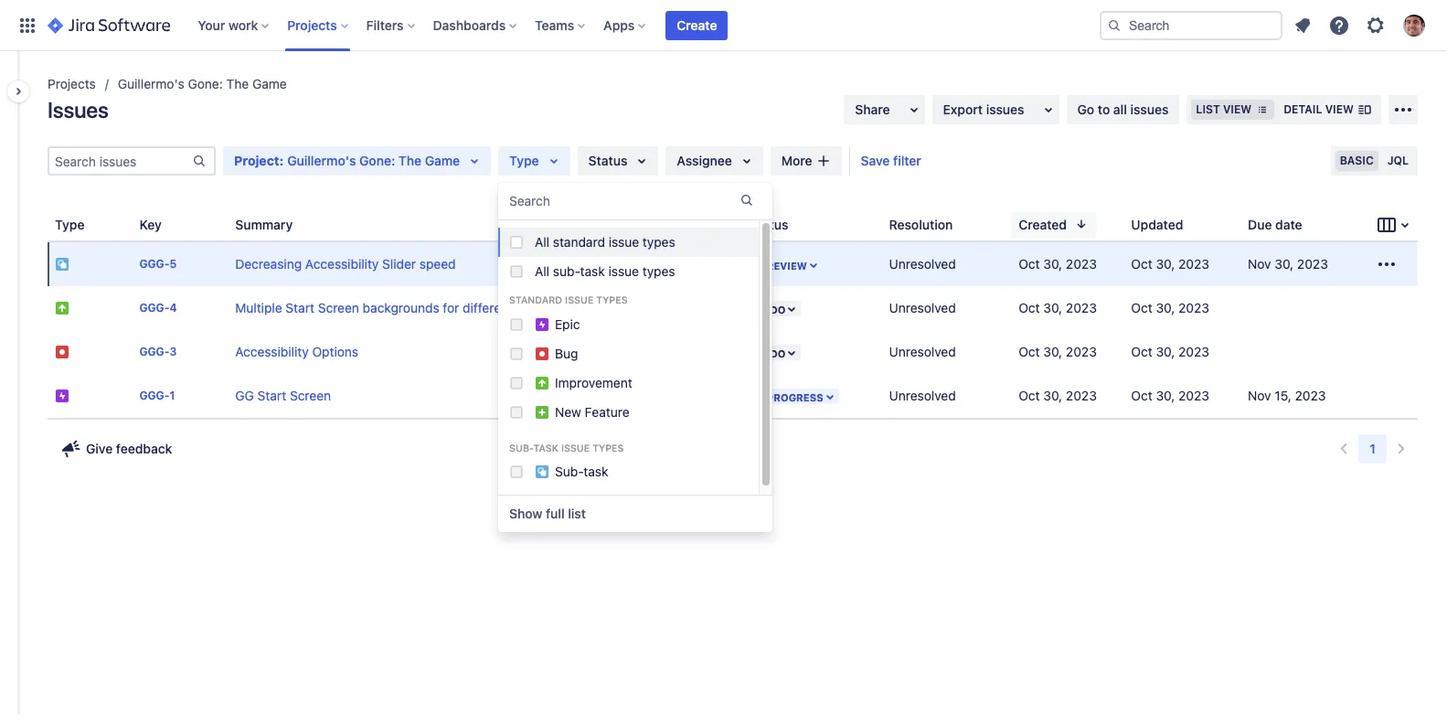 Task type: vqa. For each thing, say whether or not it's contained in the screenshot.
Settings Icon
no



Task type: locate. For each thing, give the bounding box(es) containing it.
0 vertical spatial sub-
[[509, 442, 534, 453]]

go
[[1078, 102, 1095, 117]]

screen for multiple
[[318, 300, 359, 316]]

issues right export
[[987, 102, 1025, 117]]

3 row from the top
[[48, 330, 1419, 374]]

the inside "link"
[[226, 76, 249, 91]]

nov 30, 2023
[[1249, 256, 1329, 272]]

your
[[198, 17, 225, 32]]

0 vertical spatial gone:
[[188, 76, 223, 91]]

1 all from the top
[[535, 234, 550, 250]]

1 vertical spatial guillermo's
[[287, 153, 356, 168]]

standard
[[509, 295, 563, 305]]

sub- for sub-task
[[555, 464, 584, 480]]

start
[[286, 300, 315, 316], [258, 388, 286, 403]]

4 drag column image from the left
[[1012, 214, 1034, 236]]

0 vertical spatial screen
[[318, 300, 359, 316]]

all sub-task issue types
[[535, 263, 676, 279]]

status for status button
[[750, 216, 789, 232]]

drag column image down save filter button
[[882, 214, 904, 236]]

start for multiple
[[286, 300, 315, 316]]

board icon image
[[1377, 214, 1398, 236]]

6 drag column image from the left
[[1241, 214, 1263, 236]]

open export issues dropdown image
[[1038, 99, 1060, 121]]

0 horizontal spatial type
[[55, 216, 85, 232]]

Search field
[[1100, 11, 1283, 40]]

1 issues from the left
[[987, 102, 1025, 117]]

types left the highest icon
[[643, 263, 676, 279]]

key button
[[132, 212, 191, 237]]

settings image
[[1366, 14, 1388, 36]]

0 vertical spatial start
[[286, 300, 315, 316]]

3 ggg- from the top
[[139, 345, 170, 359]]

appswitcher icon image
[[16, 14, 38, 36]]

new feature
[[555, 404, 630, 419]]

p button
[[679, 212, 724, 237]]

projects
[[287, 17, 337, 32], [48, 76, 96, 91]]

your profile and settings image
[[1404, 14, 1426, 36]]

4 unresolved from the top
[[890, 388, 956, 403]]

ggg-4 link
[[139, 301, 177, 315]]

list
[[1197, 102, 1221, 116]]

due
[[1249, 216, 1273, 232]]

1 vertical spatial start
[[258, 388, 286, 403]]

save filter button
[[850, 146, 933, 176]]

import and bulk change issues image
[[1393, 99, 1415, 121]]

issue
[[609, 234, 639, 250], [609, 263, 639, 279], [565, 295, 594, 305], [561, 442, 590, 453]]

2 drag column image from the left
[[132, 214, 154, 236]]

row containing multiple start screen backgrounds for different game states
[[48, 286, 1419, 330]]

export
[[944, 102, 983, 117]]

all left standard
[[535, 234, 550, 250]]

apps
[[604, 17, 635, 32]]

types down all sub-task issue types
[[597, 295, 628, 305]]

go to all issues link
[[1067, 95, 1180, 124]]

screen for gg
[[290, 388, 331, 403]]

save filter
[[861, 153, 922, 168]]

0 horizontal spatial issues
[[987, 102, 1025, 117]]

3 unresolved from the top
[[890, 344, 956, 359]]

0 vertical spatial accessibility
[[305, 256, 379, 272]]

projects link
[[48, 73, 96, 95]]

3
[[170, 345, 177, 359]]

2 ggg- from the top
[[139, 301, 170, 315]]

0 vertical spatial nov
[[1249, 256, 1272, 272]]

screen up options
[[318, 300, 359, 316]]

1 vertical spatial screen
[[290, 388, 331, 403]]

drag column image up sub task icon
[[48, 214, 70, 236]]

all left the sub- at the left top of the page
[[535, 263, 550, 279]]

all for all sub-task issue types
[[535, 263, 550, 279]]

game
[[252, 76, 287, 91], [425, 153, 460, 168]]

the
[[226, 76, 249, 91], [399, 153, 422, 168]]

4 ggg- from the top
[[139, 389, 170, 403]]

1 vertical spatial all
[[535, 263, 550, 279]]

types left p button
[[643, 234, 676, 250]]

list
[[568, 506, 586, 521]]

show
[[509, 506, 543, 521]]

2 unresolved from the top
[[890, 300, 956, 316]]

status right type dropdown button at the top of page
[[589, 153, 628, 168]]

task down all standard issue types
[[580, 263, 605, 279]]

accessibility left slider
[[305, 256, 379, 272]]

1 vertical spatial nov
[[1249, 388, 1272, 403]]

jira software image
[[48, 14, 170, 36], [48, 14, 170, 36]]

task down new
[[534, 442, 559, 453]]

accessibility options link
[[235, 344, 359, 359]]

unresolved for accessibility options
[[890, 344, 956, 359]]

your work button
[[192, 11, 276, 40]]

status right p button
[[750, 216, 789, 232]]

None text field
[[509, 192, 513, 210]]

share
[[855, 102, 891, 117]]

screen down accessibility options link
[[290, 388, 331, 403]]

0 horizontal spatial status
[[589, 153, 628, 168]]

guillermo's right projects 'link'
[[118, 76, 185, 91]]

0 horizontal spatial guillermo's
[[118, 76, 185, 91]]

decreasing accessibility slider speed link
[[235, 256, 456, 272]]

gone: inside "link"
[[188, 76, 223, 91]]

nov for nov 30, 2023
[[1249, 256, 1272, 272]]

2023
[[1066, 256, 1097, 272], [1179, 256, 1210, 272], [1298, 256, 1329, 272], [1066, 300, 1097, 316], [1179, 300, 1210, 316], [1066, 344, 1097, 359], [1179, 344, 1210, 359], [1066, 388, 1097, 403], [1179, 388, 1210, 403], [1296, 388, 1327, 403]]

0 vertical spatial projects
[[287, 17, 337, 32]]

drag column image right sort in ascending order icon at the top right of the page
[[1012, 214, 1034, 236]]

0 horizontal spatial projects
[[48, 76, 96, 91]]

0 vertical spatial 1
[[170, 389, 175, 403]]

guillermo's gone: the game link
[[118, 73, 287, 95]]

search image
[[1108, 18, 1122, 32]]

1 view from the left
[[1224, 102, 1252, 116]]

drag column image left date
[[1241, 214, 1263, 236]]

feedback
[[116, 441, 172, 456]]

type up search at left top
[[510, 153, 539, 168]]

teams
[[535, 17, 575, 32]]

key
[[139, 216, 162, 232]]

sort in ascending order image
[[961, 217, 975, 232]]

standard issue types
[[509, 295, 628, 305]]

0 vertical spatial type
[[510, 153, 539, 168]]

drag column image inside resolution button
[[882, 214, 904, 236]]

options
[[312, 344, 359, 359]]

sub-
[[553, 263, 581, 279]]

epic
[[555, 316, 580, 332]]

1 horizontal spatial view
[[1326, 102, 1355, 116]]

sub-
[[509, 442, 534, 453], [555, 464, 584, 480]]

drag column image inside updated button
[[1124, 214, 1146, 236]]

nov for nov 15, 2023
[[1249, 388, 1272, 403]]

open share dialog image
[[903, 99, 925, 121]]

drag column image for key
[[132, 214, 154, 236]]

1 vertical spatial gone:
[[360, 153, 395, 168]]

task
[[580, 263, 605, 279], [534, 442, 559, 453], [584, 464, 609, 480]]

game inside "link"
[[252, 76, 287, 91]]

issues
[[987, 102, 1025, 117], [1131, 102, 1169, 117]]

1 horizontal spatial game
[[425, 153, 460, 168]]

created
[[1019, 216, 1067, 232]]

2 vertical spatial task
[[584, 464, 609, 480]]

1 horizontal spatial status
[[750, 216, 789, 232]]

sidebar navigation image
[[0, 73, 40, 110]]

drag column image for updated
[[1124, 214, 1146, 236]]

updated button
[[1124, 212, 1213, 237]]

accessibility up gg start screen at the left bottom of the page
[[235, 344, 309, 359]]

1 inside row
[[170, 389, 175, 403]]

row
[[48, 242, 1419, 286], [48, 286, 1419, 330], [48, 330, 1419, 374], [48, 374, 1419, 418]]

improvement image
[[55, 301, 70, 316]]

1 vertical spatial sub-
[[555, 464, 584, 480]]

drag column image up ggg-5 link
[[132, 214, 154, 236]]

create
[[677, 17, 718, 32]]

1 horizontal spatial sub-
[[555, 464, 584, 480]]

save
[[861, 153, 890, 168]]

status inside status button
[[750, 216, 789, 232]]

type
[[510, 153, 539, 168], [55, 216, 85, 232]]

0 vertical spatial status
[[589, 153, 628, 168]]

ggg-3
[[139, 345, 177, 359]]

dashboards button
[[428, 11, 524, 40]]

type inside type dropdown button
[[510, 153, 539, 168]]

2 nov from the top
[[1249, 388, 1272, 403]]

ggg- down key button
[[139, 257, 170, 271]]

nov down due
[[1249, 256, 1272, 272]]

resolution button
[[882, 212, 983, 237]]

type up sub task icon
[[55, 216, 85, 232]]

projects up issues at the left of page
[[48, 76, 96, 91]]

ggg- down ggg-5 link
[[139, 301, 170, 315]]

projects right work
[[287, 17, 337, 32]]

sub- down sub-task issue types at bottom left
[[555, 464, 584, 480]]

4 row from the top
[[48, 374, 1419, 418]]

status inside status dropdown button
[[589, 153, 628, 168]]

view for list view
[[1224, 102, 1252, 116]]

ggg-4
[[139, 301, 177, 315]]

drag column image inside type button
[[48, 214, 70, 236]]

sub- for sub-task issue types
[[509, 442, 534, 453]]

1 row from the top
[[48, 242, 1419, 286]]

drag column image inside created button
[[1012, 214, 1034, 236]]

drag column image inside key button
[[132, 214, 154, 236]]

0 horizontal spatial view
[[1224, 102, 1252, 116]]

0 vertical spatial the
[[226, 76, 249, 91]]

30,
[[1044, 256, 1063, 272], [1157, 256, 1176, 272], [1275, 256, 1294, 272], [1044, 300, 1063, 316], [1157, 300, 1176, 316], [1044, 344, 1063, 359], [1157, 344, 1176, 359], [1044, 388, 1063, 403], [1157, 388, 1176, 403]]

banner containing your work
[[0, 0, 1448, 51]]

2 view from the left
[[1326, 102, 1355, 116]]

to
[[1098, 102, 1111, 117]]

0 vertical spatial guillermo's
[[118, 76, 185, 91]]

accessibility
[[305, 256, 379, 272], [235, 344, 309, 359]]

banner
[[0, 0, 1448, 51]]

0 vertical spatial game
[[252, 76, 287, 91]]

0 horizontal spatial sub-
[[509, 442, 534, 453]]

1 vertical spatial game
[[425, 153, 460, 168]]

row containing decreasing accessibility slider speed
[[48, 242, 1419, 286]]

0 horizontal spatial the
[[226, 76, 249, 91]]

issues element
[[48, 209, 1419, 418]]

1 horizontal spatial 1
[[1370, 441, 1377, 456]]

view right detail
[[1326, 102, 1355, 116]]

2 row from the top
[[48, 286, 1419, 330]]

type button
[[499, 146, 570, 176]]

1 vertical spatial projects
[[48, 76, 96, 91]]

projects button
[[282, 11, 355, 40]]

5 drag column image from the left
[[1124, 214, 1146, 236]]

give feedback
[[86, 441, 172, 456]]

nov left 15,
[[1249, 388, 1272, 403]]

1
[[170, 389, 175, 403], [1370, 441, 1377, 456]]

1 nov from the top
[[1249, 256, 1272, 272]]

guillermo's right ":"
[[287, 153, 356, 168]]

1 horizontal spatial the
[[399, 153, 422, 168]]

1 vertical spatial 1
[[1370, 441, 1377, 456]]

start right the multiple
[[286, 300, 315, 316]]

1 ggg- from the top
[[139, 257, 170, 271]]

chevron down icon image
[[1395, 214, 1417, 236]]

2 all from the top
[[535, 263, 550, 279]]

1 horizontal spatial issues
[[1131, 102, 1169, 117]]

show full list
[[509, 506, 586, 521]]

sorted in descending order image
[[1075, 217, 1089, 232]]

1 horizontal spatial type
[[510, 153, 539, 168]]

drag column image inside due date button
[[1241, 214, 1263, 236]]

gone:
[[188, 76, 223, 91], [360, 153, 395, 168]]

1 horizontal spatial projects
[[287, 17, 337, 32]]

projects for projects 'link'
[[48, 76, 96, 91]]

ggg- for accessibility
[[139, 345, 170, 359]]

0 horizontal spatial game
[[252, 76, 287, 91]]

1 drag column image from the left
[[48, 214, 70, 236]]

start right gg
[[258, 388, 286, 403]]

status
[[589, 153, 628, 168], [750, 216, 789, 232]]

ggg- down ggg-3 link
[[139, 389, 170, 403]]

addicon image
[[816, 154, 831, 168]]

drag column image right sorted in descending order icon in the right top of the page
[[1124, 214, 1146, 236]]

screen
[[318, 300, 359, 316], [290, 388, 331, 403]]

detail
[[1284, 102, 1323, 116]]

0 vertical spatial all
[[535, 234, 550, 250]]

issues right the all
[[1131, 102, 1169, 117]]

your work
[[198, 17, 258, 32]]

different
[[463, 300, 513, 316]]

task down sub-task issue types at bottom left
[[584, 464, 609, 480]]

4
[[170, 301, 177, 315]]

issue operations menu image
[[1377, 253, 1398, 275]]

ggg- up ggg-1 link
[[139, 345, 170, 359]]

drag column image
[[48, 214, 70, 236], [132, 214, 154, 236], [882, 214, 904, 236], [1012, 214, 1034, 236], [1124, 214, 1146, 236], [1241, 214, 1263, 236]]

search
[[509, 193, 551, 209]]

view right list
[[1224, 102, 1252, 116]]

0 horizontal spatial 1
[[170, 389, 175, 403]]

all for all standard issue types
[[535, 234, 550, 250]]

1 vertical spatial type
[[55, 216, 85, 232]]

1 inside button
[[1370, 441, 1377, 456]]

issues
[[48, 97, 109, 123]]

1 vertical spatial task
[[534, 442, 559, 453]]

guillermo's
[[118, 76, 185, 91], [287, 153, 356, 168]]

refresh image
[[750, 443, 764, 457]]

1 vertical spatial status
[[750, 216, 789, 232]]

all standard issue types
[[535, 234, 676, 250]]

issue down all standard issue types
[[609, 263, 639, 279]]

detail view
[[1284, 102, 1355, 116]]

projects inside dropdown button
[[287, 17, 337, 32]]

sub- up the show at the bottom left of page
[[509, 442, 534, 453]]

view for detail view
[[1326, 102, 1355, 116]]

all
[[535, 234, 550, 250], [535, 263, 550, 279]]

3 drag column image from the left
[[882, 214, 904, 236]]

issue up all sub-task issue types
[[609, 234, 639, 250]]

0 horizontal spatial gone:
[[188, 76, 223, 91]]



Task type: describe. For each thing, give the bounding box(es) containing it.
drag column image for resolution
[[882, 214, 904, 236]]

5
[[170, 257, 177, 271]]

2 issues from the left
[[1131, 102, 1169, 117]]

type inside type button
[[55, 216, 85, 232]]

teams button
[[530, 11, 593, 40]]

give feedback button
[[49, 434, 183, 464]]

epic image
[[55, 389, 70, 403]]

1 horizontal spatial guillermo's
[[287, 153, 356, 168]]

accessibility options
[[235, 344, 359, 359]]

1 vertical spatial accessibility
[[235, 344, 309, 359]]

guillermo's inside "link"
[[118, 76, 185, 91]]

status button
[[742, 212, 818, 237]]

0 vertical spatial task
[[580, 263, 605, 279]]

basic
[[1341, 154, 1374, 167]]

task for sub-task
[[584, 464, 609, 480]]

decreasing accessibility slider speed
[[235, 256, 456, 272]]

1 button
[[1360, 434, 1387, 464]]

due date
[[1249, 216, 1303, 232]]

:
[[279, 153, 284, 168]]

project
[[234, 153, 279, 168]]

create button
[[666, 11, 728, 40]]

summary button
[[228, 212, 322, 237]]

multiple
[[235, 300, 282, 316]]

improvement
[[555, 375, 633, 390]]

1 horizontal spatial gone:
[[360, 153, 395, 168]]

full
[[546, 506, 565, 521]]

backgrounds
[[363, 300, 440, 316]]

1 vertical spatial the
[[399, 153, 422, 168]]

task for sub-task issue types
[[534, 442, 559, 453]]

more
[[782, 153, 813, 168]]

ggg-5
[[139, 257, 177, 271]]

filter
[[894, 153, 922, 168]]

status button
[[578, 146, 659, 176]]

notifications image
[[1292, 14, 1314, 36]]

multiple start screen backgrounds for different game states
[[235, 300, 589, 316]]

nov 15, 2023
[[1249, 388, 1327, 403]]

drag column image
[[228, 214, 250, 236]]

standard
[[553, 234, 605, 250]]

drag column image for type
[[48, 214, 70, 236]]

bug
[[555, 345, 578, 361]]

assignee
[[677, 153, 732, 168]]

export issues
[[944, 102, 1025, 117]]

drag column image for due date
[[1241, 214, 1263, 236]]

bug image
[[55, 345, 70, 359]]

drag column image for created
[[1012, 214, 1034, 236]]

in review - change status image
[[808, 259, 819, 271]]

show full list button
[[498, 499, 597, 529]]

game
[[517, 300, 549, 316]]

gg start screen link
[[235, 388, 331, 403]]

status for status dropdown button
[[589, 153, 628, 168]]

ggg-1
[[139, 389, 175, 403]]

created button
[[1012, 212, 1097, 237]]

updated
[[1132, 216, 1184, 232]]

type button
[[48, 212, 114, 237]]

states
[[553, 300, 589, 316]]

row containing gg start screen
[[48, 374, 1419, 418]]

export issues button
[[933, 95, 1060, 124]]

go to all issues
[[1078, 102, 1169, 117]]

issue up epic
[[565, 295, 594, 305]]

all
[[1114, 102, 1128, 117]]

apps button
[[598, 11, 653, 40]]

1 unresolved from the top
[[890, 256, 956, 272]]

for
[[443, 300, 459, 316]]

summary
[[235, 216, 293, 232]]

work
[[229, 17, 258, 32]]

unresolved for multiple start screen backgrounds for different game states
[[890, 300, 956, 316]]

give
[[86, 441, 113, 456]]

gg
[[235, 388, 254, 403]]

ggg-1 link
[[139, 389, 175, 403]]

list view
[[1197, 102, 1252, 116]]

due date button
[[1241, 212, 1332, 237]]

unresolved for gg start screen
[[890, 388, 956, 403]]

issue up sub-task
[[561, 442, 590, 453]]

filters button
[[361, 11, 422, 40]]

15,
[[1275, 388, 1292, 403]]

feature
[[585, 404, 630, 419]]

p
[[687, 216, 695, 232]]

Search issues text field
[[49, 148, 192, 174]]

filters
[[366, 17, 404, 32]]

decreasing
[[235, 256, 302, 272]]

row containing accessibility options
[[48, 330, 1419, 374]]

resolution
[[890, 216, 953, 232]]

highest image
[[687, 257, 701, 272]]

more button
[[771, 146, 842, 176]]

dashboards
[[433, 17, 506, 32]]

sub-task
[[555, 464, 609, 480]]

date
[[1276, 216, 1303, 232]]

ggg-5 link
[[139, 257, 177, 271]]

types up sub-task
[[593, 442, 624, 453]]

assignee button
[[666, 146, 764, 176]]

primary element
[[11, 0, 1100, 51]]

issues inside button
[[987, 102, 1025, 117]]

project : guillermo's gone: the game
[[234, 153, 460, 168]]

projects for projects dropdown button
[[287, 17, 337, 32]]

jql
[[1388, 154, 1409, 167]]

help image
[[1329, 14, 1351, 36]]

sub task image
[[55, 257, 70, 272]]

guillermo's gone: the game
[[118, 76, 287, 91]]

slider
[[382, 256, 416, 272]]

start for gg
[[258, 388, 286, 403]]

ggg- for multiple
[[139, 301, 170, 315]]

ggg- for gg
[[139, 389, 170, 403]]

ggg- for decreasing
[[139, 257, 170, 271]]



